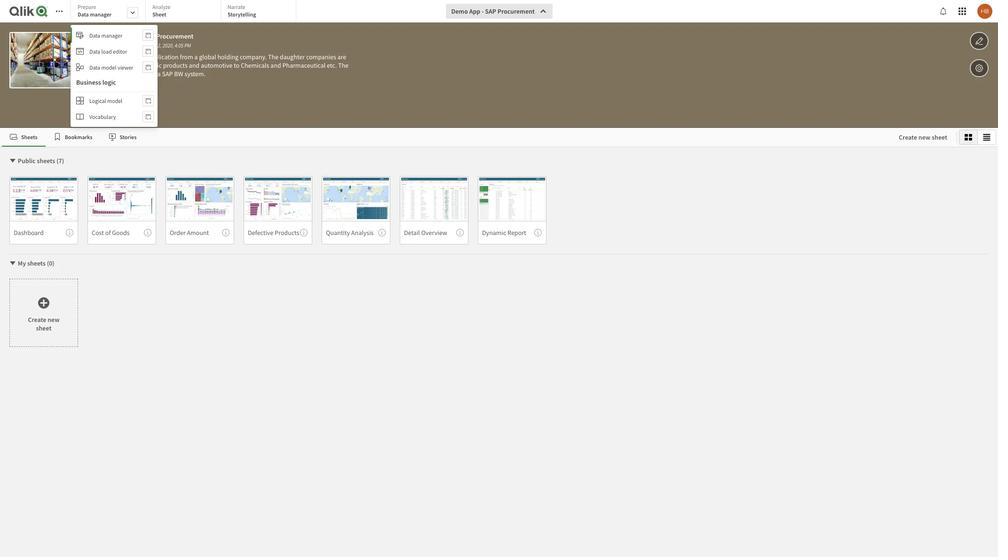 Task type: describe. For each thing, give the bounding box(es) containing it.
toolbar containing demo app - sap procurement
[[0, 0, 998, 128]]

app for demo app - sap procurement data last loaded: oct 12, 2020, 4:05 pm procurement application from a global holding company. the daughter companies are active in electronic products and automotive to chemicals and pharmaceutical etc. the data comes from a sap bw system.
[[128, 32, 139, 40]]

of
[[105, 228, 111, 237]]

4:05
[[175, 42, 183, 49]]

2 and from the left
[[270, 61, 281, 70]]

editor
[[113, 48, 127, 55]]

sheet inside button
[[932, 133, 947, 142]]

sheet
[[152, 11, 166, 18]]

holding
[[217, 53, 239, 61]]

defective
[[248, 228, 273, 237]]

model for data
[[101, 64, 116, 71]]

data for load
[[89, 48, 100, 55]]

logic
[[102, 78, 116, 87]]

1 and from the left
[[189, 61, 199, 70]]

create inside button
[[899, 133, 917, 142]]

logical model
              - open in new tab image
[[145, 97, 151, 104]]

app for demo app - sap procurement
[[469, 7, 480, 16]]

business
[[76, 78, 101, 87]]

storytelling
[[228, 11, 256, 18]]

automotive
[[201, 61, 232, 70]]

demo app - sap procurement data last loaded: oct 12, 2020, 4:05 pm procurement application from a global holding company. the daughter companies are active in electronic products and automotive to chemicals and pharmaceutical etc. the data comes from a sap bw system.
[[110, 32, 350, 78]]

data
[[110, 70, 122, 78]]

12,
[[155, 42, 162, 49]]

data manager image
[[76, 32, 84, 39]]

dashboard
[[14, 228, 44, 237]]

new inside button
[[918, 133, 930, 142]]

quantity analysis
[[326, 228, 374, 237]]

sheets for public sheets
[[37, 157, 55, 165]]

vocabulary
              - open in new tab image
[[145, 113, 151, 120]]

bw
[[174, 70, 183, 78]]

dynamic report menu item
[[478, 221, 547, 245]]

bookmarks
[[65, 133, 92, 140]]

global
[[199, 53, 216, 61]]

manager inside button
[[101, 32, 122, 39]]

etc.
[[327, 61, 337, 70]]

edit image
[[975, 35, 983, 47]]

detail overview
[[404, 228, 447, 237]]

1 horizontal spatial a
[[194, 53, 198, 61]]

analysis
[[351, 228, 374, 237]]

order
[[170, 228, 186, 237]]

order amount
[[170, 228, 209, 237]]

pharmaceutical
[[282, 61, 326, 70]]

dashboard sheet is selected. press the spacebar or enter key to open dashboard sheet. use the right and left arrow keys to navigate. element
[[9, 176, 78, 245]]

create new sheet inside button
[[899, 133, 947, 142]]

create new sheet button
[[891, 130, 955, 145]]

viewer
[[118, 64, 133, 71]]

(0)
[[47, 259, 55, 268]]

0 horizontal spatial create new sheet
[[28, 315, 60, 332]]

application image
[[76, 48, 84, 55]]

app options image
[[975, 63, 983, 74]]

dynamic report
[[482, 228, 526, 237]]

are
[[337, 53, 346, 61]]

grid view image
[[965, 134, 972, 141]]

business logic
[[76, 78, 116, 87]]

last
[[121, 42, 129, 49]]

tab list containing sheets
[[2, 128, 889, 147]]

pm
[[184, 42, 191, 49]]

my
[[18, 259, 26, 268]]

goods
[[112, 228, 130, 237]]

vocabulary button
[[71, 109, 158, 124]]

data inside prepare data manager
[[78, 11, 89, 18]]

dynamic
[[482, 228, 506, 237]]

company.
[[240, 53, 267, 61]]

logical model
[[89, 97, 122, 104]]

1 horizontal spatial sap
[[162, 70, 173, 78]]

1 vertical spatial from
[[143, 70, 156, 78]]

oct
[[147, 42, 154, 49]]

stories
[[120, 133, 137, 140]]

data load editor
              - open in new tab image
[[145, 48, 151, 55]]

(7)
[[56, 157, 64, 165]]

quantity
[[326, 228, 350, 237]]

- for demo app - sap procurement data last loaded: oct 12, 2020, 4:05 pm procurement application from a global holding company. the daughter companies are active in electronic products and automotive to chemicals and pharmaceutical etc. the data comes from a sap bw system.
[[140, 32, 143, 40]]

book image
[[76, 113, 84, 120]]

cost of goods menu item
[[87, 221, 156, 245]]

cost of goods
[[92, 228, 130, 237]]

prepare
[[78, 3, 96, 10]]

business logic image
[[76, 97, 84, 104]]

sap for demo app - sap procurement data last loaded: oct 12, 2020, 4:05 pm procurement application from a global holding company. the daughter companies are active in electronic products and automotive to chemicals and pharmaceutical etc. the data comes from a sap bw system.
[[144, 32, 155, 40]]



Task type: vqa. For each thing, say whether or not it's contained in the screenshot.
Holding
yes



Task type: locate. For each thing, give the bounding box(es) containing it.
0 horizontal spatial demo
[[110, 32, 127, 40]]

- for demo app - sap procurement
[[482, 7, 484, 16]]

list view image
[[983, 134, 991, 141]]

group
[[959, 130, 996, 145]]

sheet
[[932, 133, 947, 142], [36, 324, 51, 332]]

1 horizontal spatial procurement
[[156, 32, 193, 40]]

procurement for demo app - sap procurement
[[497, 7, 535, 16]]

tooltip for quantity analysis
[[378, 229, 386, 237]]

the left daughter
[[268, 53, 278, 61]]

0 vertical spatial collapse image
[[9, 157, 16, 165]]

prepare data manager
[[78, 3, 111, 18]]

1 vertical spatial manager
[[101, 32, 122, 39]]

a right data model viewer
              - open in new tab "icon"
[[157, 70, 161, 78]]

1 vertical spatial create
[[28, 315, 46, 324]]

tooltip inside cost of goods menu item
[[144, 229, 151, 237]]

1 vertical spatial procurement
[[156, 32, 193, 40]]

collapse image for public
[[9, 157, 16, 165]]

data load editor
[[89, 48, 127, 55]]

stories button
[[100, 128, 145, 147]]

1 horizontal spatial sheet
[[932, 133, 947, 142]]

and right chemicals
[[270, 61, 281, 70]]

tooltip right analysis
[[378, 229, 386, 237]]

tooltip inside dashboard 'menu item'
[[66, 229, 73, 237]]

0 vertical spatial -
[[482, 7, 484, 16]]

tab list
[[71, 0, 300, 24], [2, 128, 889, 147]]

data for manager
[[89, 32, 100, 39]]

tooltip for defective products
[[300, 229, 308, 237]]

procurement for demo app - sap procurement data last loaded: oct 12, 2020, 4:05 pm procurement application from a global holding company. the daughter companies are active in electronic products and automotive to chemicals and pharmaceutical etc. the data comes from a sap bw system.
[[156, 32, 193, 40]]

data
[[78, 11, 89, 18], [89, 32, 100, 39], [110, 42, 120, 49], [89, 48, 100, 55], [89, 64, 100, 71]]

tooltip right 'overview'
[[456, 229, 464, 237]]

data left last
[[110, 42, 120, 49]]

bookmarks button
[[45, 128, 100, 147]]

detail
[[404, 228, 420, 237]]

chemicals
[[241, 61, 269, 70]]

data left load in the left top of the page
[[89, 48, 100, 55]]

data model image
[[76, 63, 84, 71]]

app inside button
[[469, 7, 480, 16]]

public sheets (7)
[[18, 157, 64, 165]]

0 vertical spatial model
[[101, 64, 116, 71]]

tooltip
[[66, 229, 73, 237], [144, 229, 151, 237], [222, 229, 230, 237], [300, 229, 308, 237], [378, 229, 386, 237], [456, 229, 464, 237], [534, 229, 542, 237]]

1 tooltip from the left
[[66, 229, 73, 237]]

2 horizontal spatial procurement
[[497, 7, 535, 16]]

1 collapse image from the top
[[9, 157, 16, 165]]

0 horizontal spatial app
[[128, 32, 139, 40]]

app inside demo app - sap procurement data last loaded: oct 12, 2020, 4:05 pm procurement application from a global holding company. the daughter companies are active in electronic products and automotive to chemicals and pharmaceutical etc. the data comes from a sap bw system.
[[128, 32, 139, 40]]

0 vertical spatial tab list
[[71, 0, 300, 24]]

tooltip for dashboard
[[66, 229, 73, 237]]

2 tooltip from the left
[[144, 229, 151, 237]]

logical model button
[[71, 93, 158, 108]]

- inside demo app - sap procurement button
[[482, 7, 484, 16]]

tooltip right the products
[[300, 229, 308, 237]]

daughter
[[280, 53, 305, 61]]

model
[[101, 64, 116, 71], [107, 97, 122, 104]]

2 vertical spatial procurement
[[110, 53, 146, 61]]

collapse image
[[9, 157, 16, 165], [9, 260, 16, 267]]

0 vertical spatial new
[[918, 133, 930, 142]]

0 horizontal spatial sap
[[144, 32, 155, 40]]

from
[[180, 53, 193, 61], [143, 70, 156, 78]]

active
[[110, 61, 126, 70]]

create inside create new sheet
[[28, 315, 46, 324]]

2 vertical spatial sap
[[162, 70, 173, 78]]

data model viewer
              - open in new tab image
[[145, 63, 151, 71]]

0 horizontal spatial and
[[189, 61, 199, 70]]

1 horizontal spatial new
[[918, 133, 930, 142]]

0 vertical spatial procurement
[[497, 7, 535, 16]]

toolbar
[[0, 0, 998, 128]]

tooltip inside 'detail overview' menu item
[[456, 229, 464, 237]]

1 vertical spatial demo
[[110, 32, 127, 40]]

load
[[101, 48, 112, 55]]

0 vertical spatial sap
[[485, 7, 496, 16]]

new
[[918, 133, 930, 142], [48, 315, 60, 324]]

data load editor button
[[71, 44, 158, 59]]

create
[[899, 133, 917, 142], [28, 315, 46, 324]]

in
[[128, 61, 133, 70]]

0 vertical spatial a
[[194, 53, 198, 61]]

dynamic report sheet is selected. press the spacebar or enter key to open dynamic report sheet. use the right and left arrow keys to navigate. element
[[478, 176, 547, 245]]

2020,
[[163, 42, 174, 49]]

tooltip right the report at top
[[534, 229, 542, 237]]

0 vertical spatial sheet
[[932, 133, 947, 142]]

2 collapse image from the top
[[9, 260, 16, 267]]

detail overview sheet is selected. press the spacebar or enter key to open detail overview sheet. use the right and left arrow keys to navigate. element
[[400, 176, 468, 245]]

1 vertical spatial -
[[140, 32, 143, 40]]

a
[[194, 53, 198, 61], [157, 70, 161, 78]]

collapse image for my
[[9, 260, 16, 267]]

1 vertical spatial sheets
[[27, 259, 46, 268]]

1 vertical spatial collapse image
[[9, 260, 16, 267]]

0 vertical spatial manager
[[90, 11, 111, 18]]

sheets for my sheets
[[27, 259, 46, 268]]

application
[[148, 53, 179, 61]]

0 vertical spatial app
[[469, 7, 480, 16]]

the right etc.
[[338, 61, 349, 70]]

0 horizontal spatial from
[[143, 70, 156, 78]]

demo app - sap procurement button
[[446, 4, 553, 19]]

tooltip for detail overview
[[456, 229, 464, 237]]

sap
[[485, 7, 496, 16], [144, 32, 155, 40], [162, 70, 173, 78]]

demo inside button
[[451, 7, 468, 16]]

demo for demo app - sap procurement
[[451, 7, 468, 16]]

data manager
[[89, 32, 122, 39]]

- inside demo app - sap procurement data last loaded: oct 12, 2020, 4:05 pm procurement application from a global holding company. the daughter companies are active in electronic products and automotive to chemicals and pharmaceutical etc. the data comes from a sap bw system.
[[140, 32, 143, 40]]

sheets
[[37, 157, 55, 165], [27, 259, 46, 268]]

0 horizontal spatial a
[[157, 70, 161, 78]]

0 horizontal spatial procurement
[[110, 53, 146, 61]]

data for model
[[89, 64, 100, 71]]

order amount sheet is selected. press the spacebar or enter key to open order amount sheet. use the right and left arrow keys to navigate. element
[[166, 176, 234, 245]]

sheets left '(0)'
[[27, 259, 46, 268]]

sap for demo app - sap procurement
[[485, 7, 496, 16]]

tooltip inside 'dynamic report' menu item
[[534, 229, 542, 237]]

1 vertical spatial app
[[128, 32, 139, 40]]

and
[[189, 61, 199, 70], [270, 61, 281, 70]]

tooltip for order amount
[[222, 229, 230, 237]]

7 tooltip from the left
[[534, 229, 542, 237]]

create new sheet
[[899, 133, 947, 142], [28, 315, 60, 332]]

amount
[[187, 228, 209, 237]]

4 tooltip from the left
[[300, 229, 308, 237]]

report
[[508, 228, 526, 237]]

and right bw
[[189, 61, 199, 70]]

1 horizontal spatial create new sheet
[[899, 133, 947, 142]]

1 horizontal spatial and
[[270, 61, 281, 70]]

tab list inside toolbar
[[71, 0, 300, 24]]

procurement inside button
[[497, 7, 535, 16]]

0 horizontal spatial the
[[268, 53, 278, 61]]

model up vocabulary button
[[107, 97, 122, 104]]

application
[[0, 0, 998, 557]]

public
[[18, 157, 36, 165]]

data right data model image
[[89, 64, 100, 71]]

products
[[163, 61, 188, 70]]

the
[[268, 53, 278, 61], [338, 61, 349, 70]]

cost of goods sheet is selected. press the spacebar or enter key to open cost of goods sheet. use the right and left arrow keys to navigate. element
[[87, 176, 156, 245]]

1 horizontal spatial demo
[[451, 7, 468, 16]]

sap inside button
[[485, 7, 496, 16]]

sheets
[[21, 133, 37, 140]]

from right comes
[[143, 70, 156, 78]]

data model viewer button
[[71, 60, 158, 75]]

6 tooltip from the left
[[456, 229, 464, 237]]

sheets left (7)
[[37, 157, 55, 165]]

1 horizontal spatial the
[[338, 61, 349, 70]]

tooltip for cost of goods
[[144, 229, 151, 237]]

vocabulary
[[89, 113, 116, 120]]

tooltip right "amount"
[[222, 229, 230, 237]]

quantity analysis sheet is selected. press the spacebar or enter key to open quantity analysis sheet. use the right and left arrow keys to navigate. element
[[322, 176, 390, 245]]

0 vertical spatial create new sheet
[[899, 133, 947, 142]]

to
[[234, 61, 239, 70]]

3 tooltip from the left
[[222, 229, 230, 237]]

manager down prepare
[[90, 11, 111, 18]]

tooltip inside quantity analysis menu item
[[378, 229, 386, 237]]

tooltip inside the defective products menu item
[[300, 229, 308, 237]]

defective products sheet is selected. press the spacebar or enter key to open defective products sheet. use the right and left arrow keys to navigate. element
[[244, 176, 312, 245]]

tab list containing prepare
[[71, 0, 300, 24]]

manager inside prepare data manager
[[90, 11, 111, 18]]

procurement
[[497, 7, 535, 16], [156, 32, 193, 40], [110, 53, 146, 61]]

data manager
              - open in new tab image
[[145, 32, 151, 39]]

electronic
[[134, 61, 162, 70]]

quantity analysis menu item
[[322, 221, 390, 245]]

analyze sheet
[[152, 3, 170, 18]]

narrate storytelling
[[228, 3, 256, 18]]

narrate
[[228, 3, 245, 10]]

model for logical
[[107, 97, 122, 104]]

0 vertical spatial from
[[180, 53, 193, 61]]

demo
[[451, 7, 468, 16], [110, 32, 127, 40]]

overview
[[421, 228, 447, 237]]

5 tooltip from the left
[[378, 229, 386, 237]]

tooltip right goods
[[144, 229, 151, 237]]

loaded:
[[130, 42, 146, 49]]

dashboard menu item
[[9, 221, 78, 245]]

0 horizontal spatial create
[[28, 315, 46, 324]]

demo app - sap procurement
[[451, 7, 535, 16]]

1 horizontal spatial from
[[180, 53, 193, 61]]

data inside demo app - sap procurement data last loaded: oct 12, 2020, 4:05 pm procurement application from a global holding company. the daughter companies are active in electronic products and automotive to chemicals and pharmaceutical etc. the data comes from a sap bw system.
[[110, 42, 120, 49]]

1 vertical spatial new
[[48, 315, 60, 324]]

a left the global
[[194, 53, 198, 61]]

defective products menu item
[[244, 221, 312, 245]]

1 vertical spatial sap
[[144, 32, 155, 40]]

1 vertical spatial create new sheet
[[28, 315, 60, 332]]

data manager button
[[71, 28, 158, 43]]

sheets button
[[2, 128, 45, 147]]

1 vertical spatial model
[[107, 97, 122, 104]]

0 horizontal spatial -
[[140, 32, 143, 40]]

1 vertical spatial sheet
[[36, 324, 51, 332]]

comes
[[124, 70, 142, 78]]

detail overview menu item
[[400, 221, 468, 245]]

-
[[482, 7, 484, 16], [140, 32, 143, 40]]

0 vertical spatial demo
[[451, 7, 468, 16]]

manager up data load editor button on the top of the page
[[101, 32, 122, 39]]

collapse image left public
[[9, 157, 16, 165]]

products
[[275, 228, 299, 237]]

1 horizontal spatial app
[[469, 7, 480, 16]]

data right data manager icon
[[89, 32, 100, 39]]

analyze
[[152, 3, 170, 10]]

tooltip left cost
[[66, 229, 73, 237]]

0 horizontal spatial new
[[48, 315, 60, 324]]

demo for demo app - sap procurement data last loaded: oct 12, 2020, 4:05 pm procurement application from a global holding company. the daughter companies are active in electronic products and automotive to chemicals and pharmaceutical etc. the data comes from a sap bw system.
[[110, 32, 127, 40]]

0 vertical spatial create
[[899, 133, 917, 142]]

demo inside demo app - sap procurement data last loaded: oct 12, 2020, 4:05 pm procurement application from a global holding company. the daughter companies are active in electronic products and automotive to chemicals and pharmaceutical etc. the data comes from a sap bw system.
[[110, 32, 127, 40]]

model up logic
[[101, 64, 116, 71]]

1 vertical spatial a
[[157, 70, 161, 78]]

from down pm
[[180, 53, 193, 61]]

system.
[[184, 70, 205, 78]]

data inside data model viewer button
[[89, 64, 100, 71]]

companies
[[306, 53, 336, 61]]

defective products
[[248, 228, 299, 237]]

cost
[[92, 228, 104, 237]]

1 horizontal spatial -
[[482, 7, 484, 16]]

2 horizontal spatial sap
[[485, 7, 496, 16]]

data model viewer
[[89, 64, 133, 71]]

1 vertical spatial tab list
[[2, 128, 889, 147]]

tooltip for dynamic report
[[534, 229, 542, 237]]

0 horizontal spatial sheet
[[36, 324, 51, 332]]

0 vertical spatial sheets
[[37, 157, 55, 165]]

tooltip inside "order amount" menu item
[[222, 229, 230, 237]]

order amount menu item
[[166, 221, 234, 245]]

my sheets (0)
[[18, 259, 55, 268]]

data inside data load editor button
[[89, 48, 100, 55]]

app
[[469, 7, 480, 16], [128, 32, 139, 40]]

data down prepare
[[78, 11, 89, 18]]

1 horizontal spatial create
[[899, 133, 917, 142]]

collapse image left my
[[9, 260, 16, 267]]

application containing demo app - sap procurement
[[0, 0, 998, 557]]

data inside data manager button
[[89, 32, 100, 39]]

logical
[[89, 97, 106, 104]]



